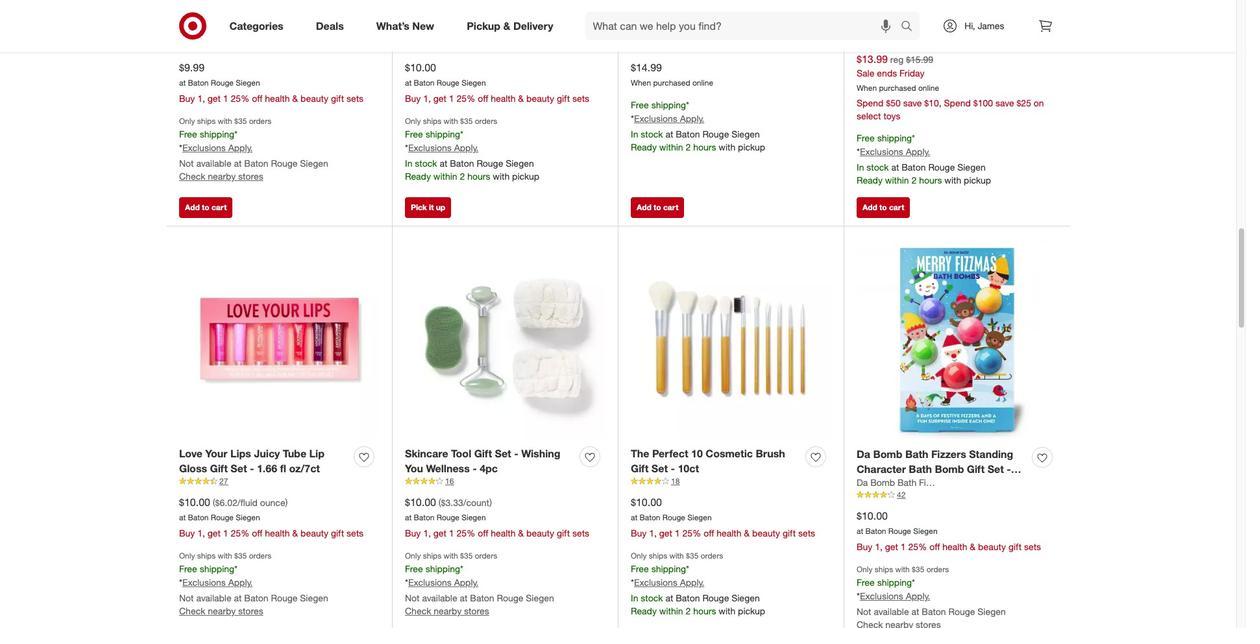 Task type: locate. For each thing, give the bounding box(es) containing it.
purchased
[[653, 78, 690, 88], [879, 83, 916, 93]]

4pc inside dr teal's lavender regimen bath and body gift set - 4pc
[[276, 14, 294, 27]]

only ships with $35 orders
[[857, 565, 949, 575]]

1 da from the top
[[857, 448, 870, 461]]

sets inside $9.99 at baton rouge siegen buy 1, get 1 25% off health & beauty gift sets
[[347, 93, 364, 104]]

you
[[405, 462, 423, 475]]

online
[[693, 78, 713, 88], [918, 83, 939, 93]]

& inside $10.00 ( $6.02 /fluid ounce ) at baton rouge siegen buy 1, get 1 25% off health & beauty gift sets
[[292, 528, 298, 539]]

only for skincare tool gift set - wishing you wellness - 4pc
[[405, 551, 421, 561]]

exclusions apply. button for skincare tool gift set - wishing you wellness - 4pc
[[408, 577, 479, 590]]

ships
[[197, 116, 216, 126], [423, 116, 442, 126], [197, 551, 216, 561], [423, 551, 442, 561], [649, 551, 667, 561], [875, 565, 893, 575]]

1 for gift
[[675, 528, 680, 539]]

set down "standing"
[[988, 463, 1004, 476]]

$9.99 at baton rouge siegen buy 1, get 1 25% off health & beauty gift sets
[[179, 61, 364, 104]]

1 horizontal spatial save
[[996, 98, 1014, 109]]

4pc down regimen
[[276, 14, 294, 27]]

0 vertical spatial bella
[[428, 0, 453, 12]]

$13.99 reg $15.99 sale ends friday when purchased online spend $50 save $10, spend $100 save $25 on select toys
[[857, 52, 1044, 122]]

free shipping * * exclusions apply. in stock at  baton rouge siegen ready within 2 hours with pickup
[[631, 99, 765, 153], [857, 133, 991, 186]]

fujifilm for fujifilm instax mini instant film twin pack
[[631, 0, 666, 12]]

1 horizontal spatial free shipping * * exclusions apply. in stock at  baton rouge siegen ready within 2 hours with pickup
[[857, 133, 991, 186]]

0 horizontal spatial free shipping * * exclusions apply. in stock at  baton rouge siegen ready within 2 hours with pickup
[[631, 99, 765, 153]]

1
[[223, 93, 228, 104], [449, 93, 454, 104], [223, 528, 228, 539], [449, 528, 454, 539], [675, 528, 680, 539], [901, 542, 906, 553]]

0 vertical spatial fizzers
[[931, 448, 966, 461]]

the perfect 10 cosmetic brush gift set - 10ct
[[631, 447, 785, 475]]

2 horizontal spatial to
[[880, 202, 887, 212]]

- left 1.66 at the left of the page
[[250, 462, 254, 475]]

health inside $9.99 at baton rouge siegen buy 1, get 1 25% off health & beauty gift sets
[[265, 93, 290, 104]]

fujifilm down twin
[[631, 29, 659, 40]]

off for mask
[[478, 93, 488, 104]]

love your lips juicy tube lip gloss gift set - 1.66 fl oz/7ct image
[[179, 239, 379, 439], [179, 239, 379, 439]]

1 vertical spatial teal's
[[191, 29, 214, 40]]

bomb down character
[[871, 477, 895, 488]]

1 fujifilm from the top
[[631, 0, 666, 12]]

get for mask
[[433, 93, 447, 104]]

27 link
[[179, 476, 379, 487]]

1 horizontal spatial online
[[918, 83, 939, 93]]

dr inside dr teal's lavender regimen bath and body gift set - 4pc
[[179, 0, 191, 12]]

free shipping * * exclusions apply. in stock at  baton rouge siegen ready within 2 hours with pickup for $14.99
[[631, 99, 765, 153]]

beauty
[[301, 93, 328, 104], [526, 93, 554, 104], [301, 528, 328, 539], [526, 528, 554, 539], [752, 528, 780, 539], [978, 542, 1006, 553]]

beauty for que bella holiday workshop face mask gift set – 2.5 fl oz/6pc
[[526, 93, 554, 104]]

sets inside $10.00 ( $6.02 /fluid ounce ) at baton rouge siegen buy 1, get 1 25% off health & beauty gift sets
[[347, 528, 364, 539]]

fizzers for da bomb bath fizzers standing character bath bomb gift set - 5oz/6ct
[[931, 448, 966, 461]]

( down wellness
[[439, 497, 441, 508]]

set down lips
[[231, 462, 247, 475]]

available for body
[[196, 158, 232, 169]]

bomb for da bomb bath fizzers
[[871, 477, 895, 488]]

beauty for the perfect 10 cosmetic brush gift set - 10ct
[[752, 528, 780, 539]]

1 dr from the top
[[179, 0, 191, 12]]

25% inside $9.99 at baton rouge siegen buy 1, get 1 25% off health & beauty gift sets
[[231, 93, 250, 104]]

only ships with $35 orders free shipping * * exclusions apply. not available at baton rouge siegen check nearby stores for 4pc
[[179, 116, 328, 182]]

gift right new
[[435, 14, 452, 27]]

1, inside $9.99 at baton rouge siegen buy 1, get 1 25% off health & beauty gift sets
[[198, 93, 205, 104]]

( inside $10.00 ( $6.02 /fluid ounce ) at baton rouge siegen buy 1, get 1 25% off health & beauty gift sets
[[213, 497, 215, 508]]

( inside $10.00 ( $3.33 /count ) at baton rouge siegen buy 1, get 1 25% off health & beauty gift sets
[[439, 497, 441, 508]]

1 inside $9.99 at baton rouge siegen buy 1, get 1 25% off health & beauty gift sets
[[223, 93, 228, 104]]

1 vertical spatial que
[[405, 29, 422, 40]]

bella down mask
[[425, 29, 445, 40]]

1 horizontal spatial $10.00 at baton rouge siegen buy 1, get 1 25% off health & beauty gift sets
[[631, 496, 815, 539]]

2 add from the left
[[637, 202, 652, 212]]

bella up new
[[428, 0, 453, 12]]

bath inside dr teal's lavender regimen bath and body gift set - 4pc
[[320, 0, 343, 12]]

- inside da bomb bath fizzers standing character bath bomb gift set - 5oz/6ct
[[1007, 463, 1011, 476]]

siegen inside $9.99 at baton rouge siegen buy 1, get 1 25% off health & beauty gift sets
[[236, 78, 260, 88]]

set inside skincare tool gift set - wishing you wellness - 4pc
[[495, 447, 511, 460]]

1 for character
[[901, 542, 906, 553]]

get for character
[[885, 542, 898, 553]]

2 add to cart button from the left
[[631, 197, 684, 218]]

25% inside $10.00 ( $3.33 /count ) at baton rouge siegen buy 1, get 1 25% off health & beauty gift sets
[[457, 528, 475, 539]]

perfect
[[652, 447, 688, 460]]

da
[[857, 448, 870, 461], [857, 477, 868, 488]]

exclusions apply. button for que bella holiday workshop face mask gift set – 2.5 fl oz/6pc
[[408, 142, 479, 155]]

gift down lavender
[[229, 14, 247, 27]]

set inside que bella holiday workshop face mask gift set – 2.5 fl oz/6pc
[[455, 14, 472, 27]]

$10.00 inside $10.00 ( $6.02 /fluid ounce ) at baton rouge siegen buy 1, get 1 25% off health & beauty gift sets
[[179, 496, 210, 509]]

free
[[631, 99, 649, 110], [179, 129, 197, 140], [405, 129, 423, 140], [857, 133, 875, 144], [179, 564, 197, 575], [405, 564, 423, 575], [631, 564, 649, 575], [857, 577, 875, 588]]

$35 for gloss
[[234, 551, 247, 561]]

get inside $10.00 ( $6.02 /fluid ounce ) at baton rouge siegen buy 1, get 1 25% off health & beauty gift sets
[[208, 528, 221, 539]]

check for 4pc
[[179, 171, 205, 182]]

bella for que bella
[[425, 29, 445, 40]]

$10.00 at baton rouge siegen buy 1, get 1 25% off health & beauty gift sets down pickup & delivery
[[405, 61, 589, 104]]

pick it up
[[411, 202, 445, 212]]

0 vertical spatial only ships with $35 orders free shipping * * exclusions apply. in stock at  baton rouge siegen ready within 2 hours with pickup
[[405, 116, 539, 182]]

1 horizontal spatial purchased
[[879, 83, 916, 93]]

$10.00 inside $10.00 ( $3.33 /count ) at baton rouge siegen buy 1, get 1 25% off health & beauty gift sets
[[405, 496, 436, 509]]

0 vertical spatial fujifilm
[[631, 0, 666, 12]]

1 horizontal spatial add
[[637, 202, 652, 212]]

1 horizontal spatial when
[[857, 83, 877, 93]]

1 vertical spatial only ships with $35 orders free shipping * * exclusions apply. in stock at  baton rouge siegen ready within 2 hours with pickup
[[631, 551, 765, 617]]

hasbro
[[857, 21, 886, 32]]

$10.00 ( $6.02 /fluid ounce ) at baton rouge siegen buy 1, get 1 25% off health & beauty gift sets
[[179, 496, 364, 539]]

0 horizontal spatial (
[[213, 497, 215, 508]]

sets
[[347, 93, 364, 104], [572, 93, 589, 104], [347, 528, 364, 539], [572, 528, 589, 539], [798, 528, 815, 539], [1024, 542, 1041, 553]]

buy inside $9.99 at baton rouge siegen buy 1, get 1 25% off health & beauty gift sets
[[179, 93, 195, 104]]

add to cart for $14.99
[[637, 202, 679, 212]]

1 vertical spatial bomb
[[935, 463, 964, 476]]

0 vertical spatial da
[[857, 448, 870, 461]]

hasbro gaming
[[857, 21, 921, 32]]

fizzers
[[931, 448, 966, 461], [919, 477, 947, 488]]

0 vertical spatial fl
[[501, 14, 507, 27]]

regimen
[[273, 0, 317, 12]]

0 horizontal spatial fl
[[280, 462, 286, 475]]

1, for dr teal's lavender regimen bath and body gift set - 4pc
[[198, 93, 205, 104]]

spend right "$10,"
[[944, 98, 971, 109]]

1 horizontal spatial spend
[[944, 98, 971, 109]]

ships for you
[[423, 551, 442, 561]]

with
[[218, 116, 232, 126], [444, 116, 458, 126], [719, 142, 736, 153], [493, 171, 510, 182], [945, 175, 961, 186], [218, 551, 232, 561], [444, 551, 458, 561], [670, 551, 684, 561], [895, 565, 910, 575], [719, 606, 736, 617]]

da bomb bath fizzers standing character bath bomb gift set - 5oz/6ct
[[857, 448, 1013, 490]]

27
[[219, 477, 228, 486]]

body
[[201, 14, 226, 27]]

dr teal's
[[179, 29, 214, 40]]

orders for body
[[249, 116, 272, 126]]

2 add to cart from the left
[[637, 202, 679, 212]]

1 horizontal spatial cart
[[663, 202, 679, 212]]

3 add from the left
[[863, 202, 877, 212]]

$35 for gift
[[460, 116, 473, 126]]

1 horizontal spatial only ships with $35 orders free shipping * * exclusions apply. in stock at  baton rouge siegen ready within 2 hours with pickup
[[631, 551, 765, 617]]

add to cart button
[[179, 197, 233, 218], [631, 197, 684, 218], [857, 197, 910, 218]]

25% for and
[[231, 93, 250, 104]]

save
[[903, 98, 922, 109], [996, 98, 1014, 109]]

sets for the perfect 10 cosmetic brush gift set - 10ct
[[798, 528, 815, 539]]

lip
[[309, 447, 325, 460]]

2 horizontal spatial cart
[[889, 202, 904, 212]]

2 to from the left
[[654, 202, 661, 212]]

beauty for da bomb bath fizzers standing character bath bomb gift set - 5oz/6ct
[[978, 542, 1006, 553]]

fujifilm inside the fujifilm instax mini instant film twin pack
[[631, 0, 666, 12]]

fujifilm up twin
[[631, 0, 666, 12]]

gaming
[[889, 21, 921, 32]]

get inside $9.99 at baton rouge siegen buy 1, get 1 25% off health & beauty gift sets
[[208, 93, 221, 104]]

off inside $9.99 at baton rouge siegen buy 1, get 1 25% off health & beauty gift sets
[[252, 93, 262, 104]]

1 add to cart from the left
[[185, 202, 227, 212]]

free shipping * * exclusions apply. in stock at  baton rouge siegen ready within 2 hours with pickup down the toys
[[857, 133, 991, 186]]

0 vertical spatial teal's
[[194, 0, 222, 12]]

- left wishing
[[514, 447, 518, 460]]

gift up 27
[[210, 462, 228, 475]]

1 add to cart button from the left
[[179, 197, 233, 218]]

$10.00 down que bella link
[[405, 61, 436, 74]]

1 to from the left
[[202, 202, 209, 212]]

bomb
[[873, 448, 903, 461], [935, 463, 964, 476], [871, 477, 895, 488]]

shipping
[[651, 99, 686, 110], [200, 129, 234, 140], [426, 129, 460, 140], [877, 133, 912, 144], [200, 564, 234, 575], [426, 564, 460, 575], [651, 564, 686, 575], [877, 577, 912, 588]]

sets for da bomb bath fizzers standing character bath bomb gift set - 5oz/6ct
[[1024, 542, 1041, 553]]

free shipping * * exclusions apply. in stock at  baton rouge siegen ready within 2 hours with pickup down $14.99 when purchased online
[[631, 99, 765, 153]]

get for and
[[208, 93, 221, 104]]

check nearby stores button for 4pc
[[179, 170, 263, 183]]

teal's down body
[[191, 29, 214, 40]]

0 horizontal spatial to
[[202, 202, 209, 212]]

fl right "2.5"
[[501, 14, 507, 27]]

$10.00 for que bella holiday workshop face mask gift set – 2.5 fl oz/6pc
[[405, 61, 436, 74]]

check
[[179, 171, 205, 182], [179, 606, 205, 617], [405, 606, 431, 617]]

set down lavender
[[250, 14, 266, 27]]

set left –
[[455, 14, 472, 27]]

exclusions apply. button
[[634, 112, 704, 125], [182, 142, 253, 155], [408, 142, 479, 155], [860, 146, 930, 159], [182, 577, 253, 590], [408, 577, 479, 590], [634, 577, 704, 590], [860, 590, 930, 603]]

bella inside que bella holiday workshop face mask gift set – 2.5 fl oz/6pc
[[428, 0, 453, 12]]

2 horizontal spatial add to cart
[[863, 202, 904, 212]]

orders for gloss
[[249, 551, 272, 561]]

da for da bomb bath fizzers
[[857, 477, 868, 488]]

standing
[[969, 448, 1013, 461]]

$10.00 down 5oz/6ct
[[857, 509, 888, 522]]

teal's for dr teal's
[[191, 29, 214, 40]]

- right wellness
[[473, 462, 477, 475]]

0 horizontal spatial only ships with $35 orders free shipping * * exclusions apply. in stock at  baton rouge siegen ready within 2 hours with pickup
[[405, 116, 539, 182]]

1 for mask
[[449, 93, 454, 104]]

0 horizontal spatial 4pc
[[276, 14, 294, 27]]

to
[[202, 202, 209, 212], [654, 202, 661, 212], [880, 202, 887, 212]]

25% inside $10.00 ( $6.02 /fluid ounce ) at baton rouge siegen buy 1, get 1 25% off health & beauty gift sets
[[231, 528, 250, 539]]

cart for $9.99
[[212, 202, 227, 212]]

set inside da bomb bath fizzers standing character bath bomb gift set - 5oz/6ct
[[988, 463, 1004, 476]]

3 add to cart from the left
[[863, 202, 904, 212]]

1 horizontal spatial add to cart
[[637, 202, 679, 212]]

$10.00 left $6.02
[[179, 496, 210, 509]]

when down sale
[[857, 83, 877, 93]]

buy inside $10.00 ( $3.33 /count ) at baton rouge siegen buy 1, get 1 25% off health & beauty gift sets
[[405, 528, 421, 539]]

( for wellness
[[439, 497, 441, 508]]

the perfect 10 cosmetic brush gift set - 10ct image
[[631, 239, 831, 439], [631, 239, 831, 439]]

2 ( from the left
[[439, 497, 441, 508]]

que inside que bella holiday workshop face mask gift set – 2.5 fl oz/6pc
[[405, 0, 425, 12]]

add to cart
[[185, 202, 227, 212], [637, 202, 679, 212], [863, 202, 904, 212]]

free inside free shipping * * exclusions apply.
[[857, 577, 875, 588]]

& inside $10.00 ( $3.33 /count ) at baton rouge siegen buy 1, get 1 25% off health & beauty gift sets
[[518, 528, 524, 539]]

buy for da bomb bath fizzers standing character bath bomb gift set - 5oz/6ct
[[857, 542, 873, 553]]

que
[[405, 0, 425, 12], [405, 29, 422, 40]]

1 horizontal spatial 4pc
[[480, 462, 498, 475]]

1 vertical spatial fl
[[280, 462, 286, 475]]

only ships with $35 orders free shipping * * exclusions apply. in stock at  baton rouge siegen ready within 2 hours with pickup
[[405, 116, 539, 182], [631, 551, 765, 617]]

1 vertical spatial da
[[857, 477, 868, 488]]

gift inside $9.99 at baton rouge siegen buy 1, get 1 25% off health & beauty gift sets
[[331, 93, 344, 104]]

$10.00 at baton rouge siegen buy 1, get 1 25% off health & beauty gift sets down 18 link
[[631, 496, 815, 539]]

)
[[285, 497, 288, 508], [490, 497, 492, 508]]

0 horizontal spatial add to cart
[[185, 202, 227, 212]]

save right $50
[[903, 98, 922, 109]]

dr up and
[[179, 0, 191, 12]]

save left $25
[[996, 98, 1014, 109]]

spend up select
[[857, 98, 884, 109]]

fl up 27 'link'
[[280, 462, 286, 475]]

$35 for body
[[234, 116, 247, 126]]

gift
[[229, 14, 247, 27], [435, 14, 452, 27], [474, 447, 492, 460], [210, 462, 228, 475], [631, 462, 649, 475], [967, 463, 985, 476]]

3 to from the left
[[880, 202, 887, 212]]

1 add from the left
[[185, 202, 200, 212]]

4pc
[[276, 14, 294, 27], [480, 462, 498, 475]]

nearby for 4pc
[[208, 171, 236, 182]]

fizzers inside da bomb bath fizzers standing character bath bomb gift set - 5oz/6ct
[[931, 448, 966, 461]]

purchased inside $13.99 reg $15.99 sale ends friday when purchased online spend $50 save $10, spend $100 save $25 on select toys
[[879, 83, 916, 93]]

gift down "standing"
[[967, 463, 985, 476]]

2 fujifilm from the top
[[631, 29, 659, 40]]

shipping inside free shipping * * exclusions apply.
[[877, 577, 912, 588]]

$10.00 for love your lips juicy tube lip gloss gift set - 1.66 fl oz/7ct
[[179, 496, 210, 509]]

within
[[659, 142, 683, 153], [433, 171, 457, 182], [885, 175, 909, 186], [659, 606, 683, 617]]

health for da bomb bath fizzers standing character bath bomb gift set - 5oz/6ct
[[943, 542, 967, 553]]

online inside $14.99 when purchased online
[[693, 78, 713, 88]]

gift right tool
[[474, 447, 492, 460]]

workshop
[[495, 0, 545, 12]]

at inside $10.00 ( $6.02 /fluid ounce ) at baton rouge siegen buy 1, get 1 25% off health & beauty gift sets
[[179, 513, 186, 523]]

set inside dr teal's lavender regimen bath and body gift set - 4pc
[[250, 14, 266, 27]]

0 horizontal spatial cart
[[212, 202, 227, 212]]

2 vertical spatial bomb
[[871, 477, 895, 488]]

love your lips juicy tube lip gloss gift set - 1.66 fl oz/7ct link
[[179, 446, 349, 476]]

orders for set
[[701, 551, 723, 561]]

at inside $10.00 ( $3.33 /count ) at baton rouge siegen buy 1, get 1 25% off health & beauty gift sets
[[405, 513, 412, 523]]

purchased down $14.99
[[653, 78, 690, 88]]

- up 18
[[671, 462, 675, 475]]

fujifilm
[[631, 0, 666, 12], [631, 29, 659, 40]]

beauty inside $10.00 ( $3.33 /count ) at baton rouge siegen buy 1, get 1 25% off health & beauty gift sets
[[526, 528, 554, 539]]

skincare tool gift set - wishing you wellness - 4pc image
[[405, 239, 605, 439], [405, 239, 605, 439]]

fizzers for da bomb bath fizzers
[[919, 477, 947, 488]]

2
[[686, 142, 691, 153], [460, 171, 465, 182], [912, 175, 917, 186], [686, 606, 691, 617]]

add for $9.99
[[185, 202, 200, 212]]

sets for que bella holiday workshop face mask gift set – 2.5 fl oz/6pc
[[572, 93, 589, 104]]

off
[[252, 93, 262, 104], [478, 93, 488, 104], [252, 528, 262, 539], [478, 528, 488, 539], [704, 528, 714, 539], [930, 542, 940, 553]]

0 horizontal spatial save
[[903, 98, 922, 109]]

bella for que bella holiday workshop face mask gift set – 2.5 fl oz/6pc
[[428, 0, 453, 12]]

da down character
[[857, 477, 868, 488]]

gloss
[[179, 462, 207, 475]]

exclusions
[[634, 113, 678, 124], [182, 142, 226, 153], [408, 142, 452, 153], [860, 146, 903, 157], [182, 577, 226, 588], [408, 577, 452, 588], [634, 577, 678, 588], [860, 591, 903, 602]]

sets inside $10.00 ( $3.33 /count ) at baton rouge siegen buy 1, get 1 25% off health & beauty gift sets
[[572, 528, 589, 539]]

que inside que bella link
[[405, 29, 422, 40]]

1, inside $10.00 ( $3.33 /count ) at baton rouge siegen buy 1, get 1 25% off health & beauty gift sets
[[423, 528, 431, 539]]

( left the "/fluid"
[[213, 497, 215, 508]]

add to cart button for $9.99
[[179, 197, 233, 218]]

0 horizontal spatial $10.00 at baton rouge siegen buy 1, get 1 25% off health & beauty gift sets
[[405, 61, 589, 104]]

$10.00 down the
[[631, 496, 662, 509]]

2 dr from the top
[[179, 29, 189, 40]]

0 vertical spatial dr
[[179, 0, 191, 12]]

gift down the
[[631, 462, 649, 475]]

teal's up body
[[194, 0, 222, 12]]

da bomb bath fizzers link
[[857, 477, 947, 490]]

1 que from the top
[[405, 0, 425, 12]]

2 horizontal spatial $10.00 at baton rouge siegen buy 1, get 1 25% off health & beauty gift sets
[[857, 509, 1041, 553]]

- down lavender
[[269, 14, 273, 27]]

not
[[179, 158, 194, 169], [179, 593, 194, 604], [405, 593, 420, 604], [857, 606, 871, 617]]

18 link
[[631, 476, 831, 487]]

exclusions apply. button for da bomb bath fizzers standing character bath bomb gift set - 5oz/6ct
[[860, 590, 930, 603]]

siegen inside $10.00 ( $6.02 /fluid ounce ) at baton rouge siegen buy 1, get 1 25% off health & beauty gift sets
[[236, 513, 260, 523]]

da up character
[[857, 448, 870, 461]]

1 vertical spatial 4pc
[[480, 462, 498, 475]]

1 vertical spatial fujifilm
[[631, 29, 659, 40]]

gift
[[331, 93, 344, 104], [557, 93, 570, 104], [331, 528, 344, 539], [557, 528, 570, 539], [783, 528, 796, 539], [1009, 542, 1022, 553]]

$10.00 left $3.33
[[405, 496, 436, 509]]

1 vertical spatial fizzers
[[919, 477, 947, 488]]

bomb up character
[[873, 448, 903, 461]]

add to cart button for $14.99
[[631, 197, 684, 218]]

gift inside skincare tool gift set - wishing you wellness - 4pc
[[474, 447, 492, 460]]

0 horizontal spatial when
[[631, 78, 651, 88]]

1 horizontal spatial to
[[654, 202, 661, 212]]

0 horizontal spatial add to cart button
[[179, 197, 233, 218]]

set up 16 link
[[495, 447, 511, 460]]

2 spend from the left
[[944, 98, 971, 109]]

buy for dr teal's lavender regimen bath and body gift set - 4pc
[[179, 93, 195, 104]]

$10.00 at baton rouge siegen buy 1, get 1 25% off health & beauty gift sets down 42 link at the bottom of page
[[857, 509, 1041, 553]]

2 horizontal spatial add
[[863, 202, 877, 212]]

2 save from the left
[[996, 98, 1014, 109]]

cart
[[212, 202, 227, 212], [663, 202, 679, 212], [889, 202, 904, 212]]

teal's for dr teal's lavender regimen bath and body gift set - 4pc
[[194, 0, 222, 12]]

fujifilm instax mini instant film twin pack
[[631, 0, 793, 27]]

siegen
[[236, 78, 260, 88], [462, 78, 486, 88], [732, 129, 760, 140], [300, 158, 328, 169], [506, 158, 534, 169], [958, 162, 986, 173], [236, 513, 260, 523], [462, 513, 486, 523], [688, 513, 712, 523], [913, 527, 938, 536], [300, 593, 328, 604], [526, 593, 554, 604], [732, 593, 760, 604], [978, 606, 1006, 617]]

1 vertical spatial dr
[[179, 29, 189, 40]]

what's
[[376, 19, 410, 32]]

2.5
[[484, 14, 498, 27]]

1 ( from the left
[[213, 497, 215, 508]]

0 vertical spatial 4pc
[[276, 14, 294, 27]]

beauty inside $9.99 at baton rouge siegen buy 1, get 1 25% off health & beauty gift sets
[[301, 93, 328, 104]]

only
[[179, 116, 195, 126], [405, 116, 421, 126], [179, 551, 195, 561], [405, 551, 421, 561], [631, 551, 647, 561], [857, 565, 873, 575]]

2 ) from the left
[[490, 497, 492, 508]]

instant
[[735, 0, 769, 12]]

bomb up 42 link at the bottom of page
[[935, 463, 964, 476]]

bath
[[320, 0, 343, 12], [905, 448, 929, 461], [909, 463, 932, 476], [898, 477, 917, 488]]

dr for dr teal's lavender regimen bath and body gift set - 4pc
[[179, 0, 191, 12]]

rouge inside $9.99 at baton rouge siegen buy 1, get 1 25% off health & beauty gift sets
[[211, 78, 234, 88]]

not for skincare tool gift set - wishing you wellness - 4pc
[[405, 593, 420, 604]]

gift for dr teal's lavender regimen bath and body gift set - 4pc
[[331, 93, 344, 104]]

0 horizontal spatial purchased
[[653, 78, 690, 88]]

2 horizontal spatial add to cart button
[[857, 197, 910, 218]]

when down $14.99
[[631, 78, 651, 88]]

1 vertical spatial bella
[[425, 29, 445, 40]]

2 da from the top
[[857, 477, 868, 488]]

dr down and
[[179, 29, 189, 40]]

your
[[205, 447, 228, 460]]

3 cart from the left
[[889, 202, 904, 212]]

set inside the love your lips juicy tube lip gloss gift set - 1.66 fl oz/7ct
[[231, 462, 247, 475]]

baton inside $10.00 ( $6.02 /fluid ounce ) at baton rouge siegen buy 1, get 1 25% off health & beauty gift sets
[[188, 513, 209, 523]]

new
[[412, 19, 434, 32]]

exclusions apply. button for the perfect 10 cosmetic brush gift set - 10ct
[[634, 577, 704, 590]]

1 ) from the left
[[285, 497, 288, 508]]

baton inside $10.00 ( $3.33 /count ) at baton rouge siegen buy 1, get 1 25% off health & beauty gift sets
[[414, 513, 435, 523]]

da for da bomb bath fizzers standing character bath bomb gift set - 5oz/6ct
[[857, 448, 870, 461]]

4pc up 16 link
[[480, 462, 498, 475]]

ships for gloss
[[197, 551, 216, 561]]

gift inside que bella holiday workshop face mask gift set – 2.5 fl oz/6pc
[[435, 14, 452, 27]]

fl inside que bella holiday workshop face mask gift set – 2.5 fl oz/6pc
[[501, 14, 507, 27]]

0 horizontal spatial spend
[[857, 98, 884, 109]]

1 horizontal spatial fl
[[501, 14, 507, 27]]

) down 16 link
[[490, 497, 492, 508]]

0 vertical spatial que
[[405, 0, 425, 12]]

teal's inside dr teal's lavender regimen bath and body gift set - 4pc
[[194, 0, 222, 12]]

0 horizontal spatial )
[[285, 497, 288, 508]]

to for $13.99
[[880, 202, 887, 212]]

0 horizontal spatial online
[[693, 78, 713, 88]]

da inside da bomb bath fizzers standing character bath bomb gift set - 5oz/6ct
[[857, 448, 870, 461]]

- down "standing"
[[1007, 463, 1011, 476]]

health for que bella holiday workshop face mask gift set – 2.5 fl oz/6pc
[[491, 93, 516, 104]]

1 horizontal spatial )
[[490, 497, 492, 508]]

&
[[503, 19, 511, 32], [292, 93, 298, 104], [518, 93, 524, 104], [292, 528, 298, 539], [518, 528, 524, 539], [744, 528, 750, 539], [970, 542, 976, 553]]

3 add to cart button from the left
[[857, 197, 910, 218]]

$6.02
[[215, 497, 237, 508]]

0 horizontal spatial add
[[185, 202, 200, 212]]

1 horizontal spatial add to cart button
[[631, 197, 684, 218]]

set down perfect
[[652, 462, 668, 475]]

) down 27 'link'
[[285, 497, 288, 508]]

da bomb bath fizzers standing character bath bomb gift set - 5oz/6ct image
[[857, 239, 1057, 440], [857, 239, 1057, 440]]

ounce
[[260, 497, 285, 508]]

purchased up $50
[[879, 83, 916, 93]]

up
[[436, 202, 445, 212]]

at inside $9.99 at baton rouge siegen buy 1, get 1 25% off health & beauty gift sets
[[179, 78, 186, 88]]

rouge inside $10.00 ( $6.02 /fluid ounce ) at baton rouge siegen buy 1, get 1 25% off health & beauty gift sets
[[211, 513, 234, 523]]

1,
[[198, 93, 205, 104], [423, 93, 431, 104], [198, 528, 205, 539], [423, 528, 431, 539], [649, 528, 657, 539], [875, 542, 883, 553]]

25% for gift
[[683, 528, 701, 539]]

exclusions apply. button for love your lips juicy tube lip gloss gift set - 1.66 fl oz/7ct
[[182, 577, 253, 590]]

0 vertical spatial bomb
[[873, 448, 903, 461]]

1 horizontal spatial (
[[439, 497, 441, 508]]

stores
[[238, 171, 263, 182], [238, 606, 263, 617], [464, 606, 489, 617]]

get
[[208, 93, 221, 104], [433, 93, 447, 104], [208, 528, 221, 539], [433, 528, 447, 539], [659, 528, 672, 539], [885, 542, 898, 553]]

- inside dr teal's lavender regimen bath and body gift set - 4pc
[[269, 14, 273, 27]]

nearby for 1.66
[[208, 606, 236, 617]]

wellness
[[426, 462, 470, 475]]

2 cart from the left
[[663, 202, 679, 212]]

only ships with $35 orders free shipping * * exclusions apply. in stock at  baton rouge siegen ready within 2 hours with pickup for –
[[405, 116, 539, 182]]

add for $13.99
[[863, 202, 877, 212]]

1 cart from the left
[[212, 202, 227, 212]]

1 inside $10.00 ( $3.33 /count ) at baton rouge siegen buy 1, get 1 25% off health & beauty gift sets
[[449, 528, 454, 539]]

2 que from the top
[[405, 29, 422, 40]]

to for $9.99
[[202, 202, 209, 212]]



Task type: vqa. For each thing, say whether or not it's contained in the screenshot.
'$50' associated with spend
no



Task type: describe. For each thing, give the bounding box(es) containing it.
1, for the perfect 10 cosmetic brush gift set - 10ct
[[649, 528, 657, 539]]

1 for and
[[223, 93, 228, 104]]

delivery
[[513, 19, 553, 32]]

1.66
[[257, 462, 277, 475]]

$35 for set
[[686, 551, 699, 561]]

lips
[[230, 447, 251, 460]]

) inside $10.00 ( $6.02 /fluid ounce ) at baton rouge siegen buy 1, get 1 25% off health & beauty gift sets
[[285, 497, 288, 508]]

25% for mask
[[457, 93, 475, 104]]

friday
[[900, 67, 925, 78]]

dr teal's lavender regimen bath and body gift set - 4pc
[[179, 0, 343, 27]]

1, for da bomb bath fizzers standing character bath bomb gift set - 5oz/6ct
[[875, 542, 883, 553]]

only for dr teal's lavender regimen bath and body gift set - 4pc
[[179, 116, 195, 126]]

ends
[[877, 67, 897, 78]]

$10.00 at baton rouge siegen buy 1, get 1 25% off health & beauty gift sets for 10ct
[[631, 496, 815, 539]]

twin
[[631, 14, 653, 27]]

exclusions inside free shipping * * exclusions apply.
[[860, 591, 903, 602]]

ships for set
[[649, 551, 667, 561]]

$10.00 for skincare tool gift set - wishing you wellness - 4pc
[[405, 496, 436, 509]]

fujifilm instax mini instant film twin pack link
[[631, 0, 800, 28]]

gift for da bomb bath fizzers standing character bath bomb gift set - 5oz/6ct
[[1009, 542, 1022, 553]]

) inside $10.00 ( $3.33 /count ) at baton rouge siegen buy 1, get 1 25% off health & beauty gift sets
[[490, 497, 492, 508]]

1, inside $10.00 ( $6.02 /fluid ounce ) at baton rouge siegen buy 1, get 1 25% off health & beauty gift sets
[[198, 528, 205, 539]]

available for you
[[422, 593, 457, 604]]

search
[[895, 20, 927, 33]]

da bomb bath fizzers
[[857, 477, 947, 488]]

$10.00 ( $3.33 /count ) at baton rouge siegen buy 1, get 1 25% off health & beauty gift sets
[[405, 496, 589, 539]]

mini
[[709, 0, 732, 12]]

stores for 1.66
[[238, 606, 263, 617]]

it
[[429, 202, 434, 212]]

42
[[897, 490, 906, 500]]

hi,
[[965, 20, 975, 31]]

off inside $10.00 ( $3.33 /count ) at baton rouge siegen buy 1, get 1 25% off health & beauty gift sets
[[478, 528, 488, 539]]

- inside the perfect 10 cosmetic brush gift set - 10ct
[[671, 462, 675, 475]]

5oz/6ct
[[857, 477, 893, 490]]

orders for you
[[475, 551, 497, 561]]

1, for que bella holiday workshop face mask gift set – 2.5 fl oz/6pc
[[423, 93, 431, 104]]

$13.99
[[857, 52, 888, 65]]

lavender
[[225, 0, 270, 12]]

not available at baton rouge siegen
[[857, 606, 1006, 617]]

fl inside the love your lips juicy tube lip gloss gift set - 1.66 fl oz/7ct
[[280, 462, 286, 475]]

the perfect 10 cosmetic brush gift set - 10ct link
[[631, 446, 800, 476]]

apply. inside free shipping * * exclusions apply.
[[906, 591, 930, 602]]

1558 link
[[857, 33, 1057, 44]]

rouge inside $10.00 ( $3.33 /count ) at baton rouge siegen buy 1, get 1 25% off health & beauty gift sets
[[437, 513, 460, 523]]

gift inside $10.00 ( $6.02 /fluid ounce ) at baton rouge siegen buy 1, get 1 25% off health & beauty gift sets
[[331, 528, 344, 539]]

$35 for you
[[460, 551, 473, 561]]

deals
[[316, 19, 344, 32]]

the
[[631, 447, 649, 460]]

ships for body
[[197, 116, 216, 126]]

que bella link
[[405, 28, 445, 41]]

1 save from the left
[[903, 98, 922, 109]]

buy for the perfect 10 cosmetic brush gift set - 10ct
[[631, 528, 647, 539]]

oz/7ct
[[289, 462, 320, 475]]

set inside the perfect 10 cosmetic brush gift set - 10ct
[[652, 462, 668, 475]]

gift inside dr teal's lavender regimen bath and body gift set - 4pc
[[229, 14, 247, 27]]

stores for 4pc
[[238, 171, 263, 182]]

health for dr teal's lavender regimen bath and body gift set - 4pc
[[265, 93, 290, 104]]

cosmetic
[[706, 447, 753, 460]]

beauty inside $10.00 ( $6.02 /fluid ounce ) at baton rouge siegen buy 1, get 1 25% off health & beauty gift sets
[[301, 528, 328, 539]]

que bella holiday workshop face mask gift set – 2.5 fl oz/6pc link
[[405, 0, 574, 28]]

only ships with $35 orders free shipping * * exclusions apply. in stock at  baton rouge siegen ready within 2 hours with pickup for 10ct
[[631, 551, 765, 617]]

instax
[[669, 0, 706, 12]]

orders for gift
[[475, 116, 497, 126]]

add to cart for $13.99
[[863, 202, 904, 212]]

dr teal's lavender regimen bath and body gift set - 4pc link
[[179, 0, 349, 28]]

$15.99
[[906, 54, 933, 65]]

face
[[548, 0, 571, 12]]

( for gift
[[213, 497, 215, 508]]

mask
[[405, 14, 432, 27]]

que bella
[[405, 29, 445, 40]]

when inside $13.99 reg $15.99 sale ends friday when purchased online spend $50 save $10, spend $100 save $25 on select toys
[[857, 83, 877, 93]]

pack
[[656, 14, 681, 27]]

love your lips juicy tube lip gloss gift set - 1.66 fl oz/7ct
[[179, 447, 325, 475]]

free shipping * * exclusions apply.
[[857, 577, 930, 602]]

health for the perfect 10 cosmetic brush gift set - 10ct
[[717, 528, 742, 539]]

16
[[445, 477, 454, 486]]

1558
[[897, 34, 914, 43]]

42 link
[[857, 490, 1057, 501]]

- inside the love your lips juicy tube lip gloss gift set - 1.66 fl oz/7ct
[[250, 462, 254, 475]]

$100
[[974, 98, 993, 109]]

baton inside $9.99 at baton rouge siegen buy 1, get 1 25% off health & beauty gift sets
[[188, 78, 209, 88]]

film
[[772, 0, 793, 12]]

What can we help you find? suggestions appear below search field
[[585, 12, 904, 40]]

check nearby stores button for 1.66
[[179, 605, 263, 618]]

& inside $9.99 at baton rouge siegen buy 1, get 1 25% off health & beauty gift sets
[[292, 93, 298, 104]]

gift inside $10.00 ( $3.33 /count ) at baton rouge siegen buy 1, get 1 25% off health & beauty gift sets
[[557, 528, 570, 539]]

reg
[[890, 54, 904, 65]]

skincare tool gift set - wishing you wellness - 4pc
[[405, 447, 561, 475]]

available for gloss
[[196, 593, 232, 604]]

love
[[179, 447, 202, 460]]

gift inside da bomb bath fizzers standing character bath bomb gift set - 5oz/6ct
[[967, 463, 985, 476]]

4pc inside skincare tool gift set - wishing you wellness - 4pc
[[480, 462, 498, 475]]

tool
[[451, 447, 471, 460]]

$14.99
[[631, 61, 662, 74]]

hasbro gaming link
[[857, 20, 921, 33]]

only ships with $35 orders free shipping * * exclusions apply. not available at baton rouge siegen check nearby stores for 1.66
[[179, 551, 328, 617]]

buy for que bella holiday workshop face mask gift set – 2.5 fl oz/6pc
[[405, 93, 421, 104]]

cart for $13.99
[[889, 202, 904, 212]]

pick it up button
[[405, 197, 451, 218]]

off for character
[[930, 542, 940, 553]]

check for 1.66
[[179, 606, 205, 617]]

fujifilm for fujifilm
[[631, 29, 659, 40]]

search button
[[895, 12, 927, 43]]

pickup & delivery
[[467, 19, 553, 32]]

to for $14.99
[[654, 202, 661, 212]]

health inside $10.00 ( $6.02 /fluid ounce ) at baton rouge siegen buy 1, get 1 25% off health & beauty gift sets
[[265, 528, 290, 539]]

oz/6pc
[[510, 14, 543, 27]]

–
[[474, 14, 481, 27]]

when inside $14.99 when purchased online
[[631, 78, 651, 88]]

off for and
[[252, 93, 262, 104]]

only for love your lips juicy tube lip gloss gift set - 1.66 fl oz/7ct
[[179, 551, 195, 561]]

$10.00 at baton rouge siegen buy 1, get 1 25% off health & beauty gift sets for –
[[405, 61, 589, 104]]

18
[[671, 477, 680, 486]]

siegen inside $10.00 ( $3.33 /count ) at baton rouge siegen buy 1, get 1 25% off health & beauty gift sets
[[462, 513, 486, 523]]

not for love your lips juicy tube lip gloss gift set - 1.66 fl oz/7ct
[[179, 593, 194, 604]]

10ct
[[678, 462, 699, 475]]

categories
[[229, 19, 283, 32]]

$50
[[886, 98, 901, 109]]

online inside $13.99 reg $15.99 sale ends friday when purchased online spend $50 save $10, spend $100 save $25 on select toys
[[918, 83, 939, 93]]

purchased inside $14.99 when purchased online
[[653, 78, 690, 88]]

what's new link
[[365, 12, 451, 40]]

select
[[857, 111, 881, 122]]

add for $14.99
[[637, 202, 652, 212]]

free shipping * * exclusions apply. in stock at  baton rouge siegen ready within 2 hours with pickup for $13.99
[[857, 133, 991, 186]]

deals link
[[305, 12, 360, 40]]

dr teal's link
[[179, 28, 214, 41]]

$3.33
[[441, 497, 463, 508]]

off inside $10.00 ( $6.02 /fluid ounce ) at baton rouge siegen buy 1, get 1 25% off health & beauty gift sets
[[252, 528, 262, 539]]

categories link
[[218, 12, 300, 40]]

skincare
[[405, 447, 448, 460]]

what's new
[[376, 19, 434, 32]]

beauty for dr teal's lavender regimen bath and body gift set - 4pc
[[301, 93, 328, 104]]

and
[[179, 14, 198, 27]]

juicy
[[254, 447, 280, 460]]

1 inside $10.00 ( $6.02 /fluid ounce ) at baton rouge siegen buy 1, get 1 25% off health & beauty gift sets
[[223, 528, 228, 539]]

que bella holiday workshop face mask gift set – 2.5 fl oz/6pc
[[405, 0, 571, 27]]

$25
[[1017, 98, 1031, 109]]

pick
[[411, 202, 427, 212]]

pickup & delivery link
[[456, 12, 570, 40]]

skincare tool gift set - wishing you wellness - 4pc link
[[405, 446, 574, 476]]

que for que bella holiday workshop face mask gift set – 2.5 fl oz/6pc
[[405, 0, 425, 12]]

/fluid
[[237, 497, 258, 508]]

tube
[[283, 447, 306, 460]]

health inside $10.00 ( $3.33 /count ) at baton rouge siegen buy 1, get 1 25% off health & beauty gift sets
[[491, 528, 516, 539]]

ships for gift
[[423, 116, 442, 126]]

$9.99
[[179, 61, 204, 74]]

$14.99 when purchased online
[[631, 61, 713, 88]]

holiday
[[456, 0, 493, 12]]

$10.00 for da bomb bath fizzers standing character bath bomb gift set - 5oz/6ct
[[857, 509, 888, 522]]

gift for que bella holiday workshop face mask gift set – 2.5 fl oz/6pc
[[557, 93, 570, 104]]

only for the perfect 10 cosmetic brush gift set - 10ct
[[631, 551, 647, 561]]

25% for character
[[908, 542, 927, 553]]

bomb for da bomb bath fizzers standing character bath bomb gift set - 5oz/6ct
[[873, 448, 903, 461]]

gift for the perfect 10 cosmetic brush gift set - 10ct
[[783, 528, 796, 539]]

16 link
[[405, 476, 605, 487]]

only for que bella holiday workshop face mask gift set – 2.5 fl oz/6pc
[[405, 116, 421, 126]]

buy inside $10.00 ( $6.02 /fluid ounce ) at baton rouge siegen buy 1, get 1 25% off health & beauty gift sets
[[179, 528, 195, 539]]

dr for dr teal's
[[179, 29, 189, 40]]

get inside $10.00 ( $3.33 /count ) at baton rouge siegen buy 1, get 1 25% off health & beauty gift sets
[[433, 528, 447, 539]]

gift inside the love your lips juicy tube lip gloss gift set - 1.66 fl oz/7ct
[[210, 462, 228, 475]]

que for que bella
[[405, 29, 422, 40]]

off for gift
[[704, 528, 714, 539]]

sets for dr teal's lavender regimen bath and body gift set - 4pc
[[347, 93, 364, 104]]

1 spend from the left
[[857, 98, 884, 109]]

10
[[691, 447, 703, 460]]

add to cart for $9.99
[[185, 202, 227, 212]]

gift inside the perfect 10 cosmetic brush gift set - 10ct
[[631, 462, 649, 475]]

not for dr teal's lavender regimen bath and body gift set - 4pc
[[179, 158, 194, 169]]

exclusions apply. button for dr teal's lavender regimen bath and body gift set - 4pc
[[182, 142, 253, 155]]



